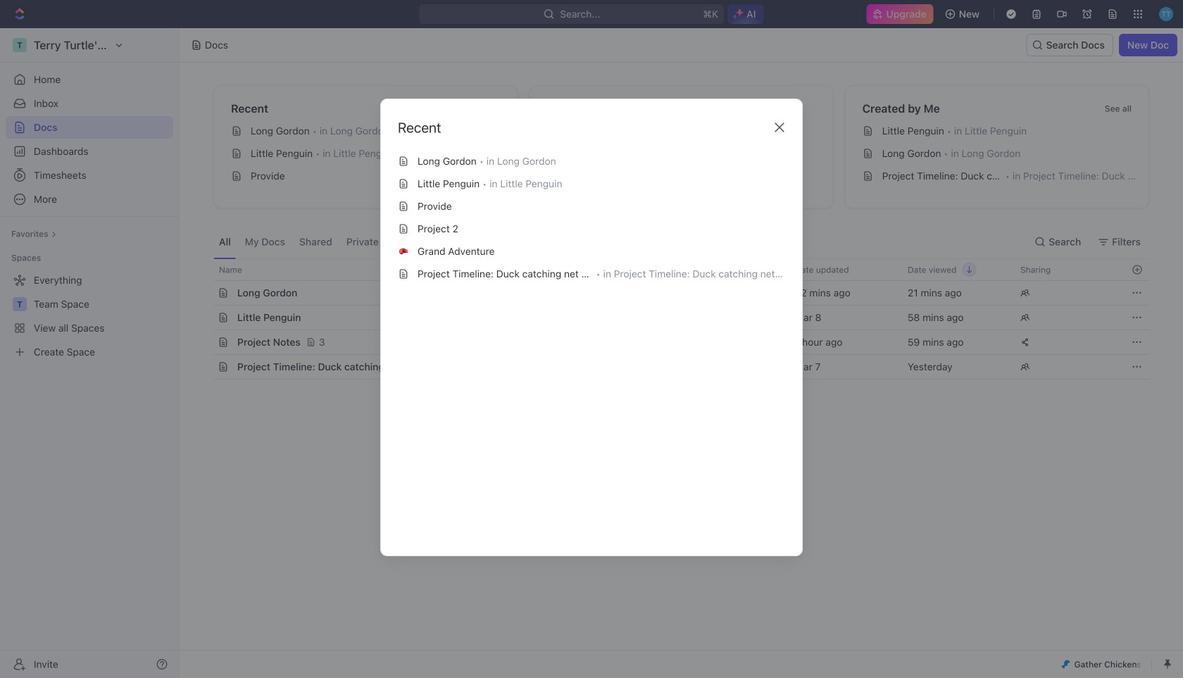 Task type: describe. For each thing, give the bounding box(es) containing it.
cell for 2nd row
[[198, 281, 213, 305]]

3 row from the top
[[198, 305, 1149, 330]]

cell for 4th row from the top of the page
[[198, 330, 213, 354]]

4 row from the top
[[198, 330, 1149, 355]]

2 row from the top
[[198, 280, 1149, 306]]

1 row from the top
[[198, 258, 1149, 281]]



Task type: locate. For each thing, give the bounding box(es) containing it.
dialog
[[380, 99, 803, 556]]

cell for 1st row from the bottom of the page
[[198, 355, 213, 379]]

table
[[198, 258, 1149, 380]]

cell
[[198, 281, 213, 305], [198, 306, 213, 330], [198, 330, 213, 354], [198, 355, 213, 379]]

tree inside sidebar navigation
[[6, 269, 173, 363]]

4 cell from the top
[[198, 355, 213, 379]]

tab list
[[213, 225, 562, 258]]

2 cell from the top
[[198, 306, 213, 330]]

tree
[[6, 269, 173, 363]]

column header
[[198, 258, 213, 281]]

3 cell from the top
[[198, 330, 213, 354]]

5 row from the top
[[198, 354, 1149, 380]]

sidebar navigation
[[0, 28, 180, 678]]

cell for 3rd row from the top of the page
[[198, 306, 213, 330]]

1 cell from the top
[[198, 281, 213, 305]]

row
[[198, 258, 1149, 281], [198, 280, 1149, 306], [198, 305, 1149, 330], [198, 330, 1149, 355], [198, 354, 1149, 380]]

drumstick bite image
[[1062, 660, 1070, 669]]



Task type: vqa. For each thing, say whether or not it's contained in the screenshot.
Create marketing designs ⚒️'s 💼Work dropdown button
no



